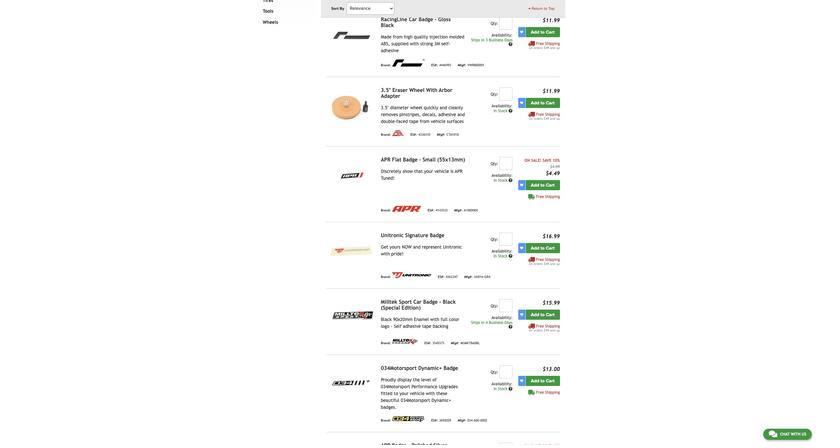 Task type: locate. For each thing, give the bounding box(es) containing it.
1 vertical spatial days
[[505, 320, 513, 325]]

1 add to cart from the top
[[531, 29, 555, 35]]

in for 034motorsport dynamic+ badge
[[494, 387, 497, 391]]

question circle image
[[509, 109, 513, 113], [509, 254, 513, 258]]

orders for gloss
[[534, 46, 543, 50]]

with
[[426, 87, 438, 93]]

1 vertical spatial car
[[414, 299, 422, 305]]

5 add from the top
[[531, 312, 540, 318]]

add for milltek sport car badge - black (special edition)
[[531, 312, 540, 318]]

5 cart from the top
[[546, 312, 555, 318]]

apr
[[381, 157, 391, 163], [455, 169, 463, 174]]

1 vertical spatial free shipping
[[537, 390, 560, 395]]

add to cart for racingline car badge - gloss black
[[531, 29, 555, 35]]

mfg#: a1000004
[[455, 209, 478, 212]]

5 free from the top
[[537, 324, 544, 329]]

question circle image
[[509, 43, 513, 46], [509, 178, 513, 182], [509, 325, 513, 329], [509, 387, 513, 391]]

free for milltek sport car badge - black (special edition)
[[537, 324, 544, 329]]

add for 3.5" eraser wheel with arbor adapter
[[531, 100, 540, 106]]

$15.99
[[543, 300, 560, 306]]

tape down enamel
[[422, 324, 432, 329]]

add to wish list image for arbor
[[520, 101, 524, 105]]

decals,
[[423, 112, 437, 117]]

up
[[557, 46, 560, 50], [557, 117, 560, 120], [557, 262, 560, 266], [557, 329, 560, 332]]

adhesive inside 3.5" diameter wheel quickly and cleanly removes pinstripes, decals, adhesive and double-faced tape from vehicle surfaces
[[439, 112, 456, 117]]

in left 4
[[482, 320, 485, 325]]

2 add from the top
[[531, 100, 540, 106]]

vehicle inside 3.5" diameter wheel quickly and cleanly removes pinstripes, decals, adhesive and double-faced tape from vehicle surfaces
[[431, 119, 446, 124]]

in for racingline car badge - gloss black
[[482, 38, 485, 42]]

vehicle down the performance
[[410, 391, 425, 396]]

availability: for 3.5" eraser wheel with arbor adapter
[[492, 104, 513, 108]]

4 in from the top
[[494, 387, 497, 391]]

es#: 3545573
[[425, 342, 445, 345]]

black up 'color'
[[443, 299, 456, 305]]

0002
[[481, 419, 488, 423]]

es#: 4362347
[[438, 275, 458, 279]]

1 vertical spatial ships
[[471, 320, 480, 325]]

black up logo
[[381, 317, 392, 322]]

2 question circle image from the top
[[509, 254, 513, 258]]

qty:
[[491, 21, 499, 26], [491, 92, 499, 97], [491, 161, 499, 166], [491, 237, 499, 242], [491, 304, 499, 308], [491, 370, 499, 375]]

0 vertical spatial 034motorsport
[[381, 365, 417, 371]]

in stock
[[494, 109, 509, 113], [494, 178, 509, 183], [494, 254, 509, 258], [494, 387, 509, 391]]

0 vertical spatial $11.99
[[543, 17, 560, 23]]

1 vertical spatial business
[[489, 320, 504, 325]]

with down high
[[410, 41, 419, 46]]

1 days from the top
[[505, 38, 513, 42]]

on for gloss
[[530, 46, 533, 50]]

4 shipping from the top
[[546, 257, 560, 262]]

badge for car
[[419, 16, 434, 22]]

2 on from the top
[[530, 117, 533, 120]]

2 qty: from the top
[[491, 92, 499, 97]]

0 horizontal spatial adhesive
[[381, 48, 399, 53]]

4 cart from the top
[[546, 245, 555, 251]]

3.5" for 3.5" diameter wheel quickly and cleanly removes pinstripes, decals, adhesive and double-faced tape from vehicle surfaces
[[381, 105, 389, 110]]

es#: left 4143533
[[428, 209, 435, 212]]

5 brand: from the top
[[381, 342, 391, 345]]

cart for racingline car badge - gloss black
[[546, 29, 555, 35]]

3.5" up removes
[[381, 105, 389, 110]]

(special
[[381, 305, 400, 311]]

dynamic+ down these
[[432, 398, 452, 403]]

days right 4
[[505, 320, 513, 325]]

dynamic+
[[419, 365, 442, 371], [432, 398, 452, 403]]

1 business from the top
[[489, 38, 504, 42]]

wheel
[[410, 105, 423, 110]]

add to cart for 3.5" eraser wheel with arbor adapter
[[531, 100, 555, 106]]

mfg#: left cta1010
[[437, 133, 446, 137]]

0 vertical spatial your
[[424, 169, 433, 174]]

es#:
[[432, 63, 438, 67], [411, 133, 417, 137], [428, 209, 435, 212], [438, 275, 445, 279], [425, 342, 431, 345], [432, 419, 438, 423]]

0 horizontal spatial tape
[[409, 119, 419, 124]]

black inside racingline car badge - gloss black
[[381, 22, 394, 28]]

return to top
[[531, 6, 555, 11]]

0 vertical spatial business
[[489, 38, 504, 42]]

logo
[[381, 324, 390, 329]]

days for $15.99
[[505, 320, 513, 325]]

badge for flat
[[403, 157, 418, 163]]

es#: left 4446993
[[432, 63, 438, 67]]

1 shipping from the top
[[546, 41, 560, 46]]

faced
[[397, 119, 408, 124]]

1 vertical spatial unitronic
[[443, 244, 462, 250]]

up for gloss
[[557, 46, 560, 50]]

adapter
[[381, 93, 401, 99]]

es#: 4446993
[[432, 63, 452, 67]]

adhesive inside black 90x20mm enamel with full color logo - self adhesive tape backing
[[403, 324, 421, 329]]

business right 3
[[489, 38, 504, 42]]

surfaces
[[447, 119, 464, 124]]

availability: for milltek sport car badge - black (special edition)
[[492, 316, 513, 320]]

1 vertical spatial 3.5"
[[381, 105, 389, 110]]

0 horizontal spatial from
[[393, 34, 403, 39]]

add to cart for milltek sport car badge - black (special edition)
[[531, 312, 555, 318]]

your down display
[[400, 391, 409, 396]]

tape inside 3.5" diameter wheel quickly and cleanly removes pinstripes, decals, adhesive and double-faced tape from vehicle surfaces
[[409, 119, 419, 124]]

4 free shipping on orders $49 and up from the top
[[530, 324, 560, 332]]

car
[[409, 16, 417, 22], [414, 299, 422, 305]]

1 vertical spatial tape
[[422, 324, 432, 329]]

1 vertical spatial add to wish list image
[[520, 247, 524, 250]]

msmktbadbl
[[461, 342, 480, 345]]

cart for unitronic signature badge
[[546, 245, 555, 251]]

badge up quality
[[419, 16, 434, 22]]

question circle image for $15.99
[[509, 325, 513, 329]]

0 vertical spatial in
[[482, 38, 485, 42]]

vehicle down the 'decals,'
[[431, 119, 446, 124]]

days right 3
[[505, 38, 513, 42]]

brand: for unitronic signature badge
[[381, 275, 391, 279]]

034motorsport up display
[[381, 365, 417, 371]]

sort
[[332, 6, 339, 11]]

qty: for apr flat badge - small (55x13mm)
[[491, 161, 499, 166]]

1 in from the top
[[482, 38, 485, 42]]

availability: for 034motorsport dynamic+ badge
[[492, 382, 513, 386]]

4362347
[[446, 275, 458, 279]]

2 stock from the top
[[498, 178, 508, 183]]

question circle image for $11.99
[[509, 109, 513, 113]]

with inside made from high quality injection molded abs, supplied with strong 3m self- adhesive
[[410, 41, 419, 46]]

2 business from the top
[[489, 320, 504, 325]]

dynamic+ up level
[[419, 365, 442, 371]]

3.5" inside 3.5" diameter wheel quickly and cleanly removes pinstripes, decals, adhesive and double-faced tape from vehicle surfaces
[[381, 105, 389, 110]]

brand: for 3.5" eraser wheel with arbor adapter
[[381, 133, 391, 137]]

add for 034motorsport dynamic+ badge
[[531, 378, 540, 384]]

ships left 3
[[471, 38, 480, 42]]

black inside milltek sport car badge - black (special edition)
[[443, 299, 456, 305]]

free shipping down $4.49
[[537, 194, 560, 199]]

injection
[[430, 34, 448, 39]]

enamel
[[414, 317, 429, 322]]

4 brand: from the top
[[381, 275, 391, 279]]

- inside milltek sport car badge - black (special edition)
[[440, 299, 442, 305]]

shipping for racingline car badge - gloss black
[[546, 41, 560, 46]]

in stock for $16.99
[[494, 254, 509, 258]]

adhesive down 90x20mm
[[403, 324, 421, 329]]

1 in stock from the top
[[494, 109, 509, 113]]

unitronic signature badge link
[[381, 232, 445, 239]]

1 horizontal spatial unitronic
[[443, 244, 462, 250]]

5 availability: from the top
[[492, 316, 513, 320]]

3 free shipping on orders $49 and up from the top
[[530, 257, 560, 266]]

and inside get yours now and represent unitronic with pride!
[[413, 244, 421, 250]]

4 up from the top
[[557, 329, 560, 332]]

on sale!                         save 10% $4.99 $4.49
[[525, 158, 560, 177]]

0 vertical spatial vehicle
[[431, 119, 446, 124]]

$11.99 for arbor
[[543, 88, 560, 94]]

1 availability: from the top
[[492, 33, 513, 37]]

adhesive down abs,
[[381, 48, 399, 53]]

1 vertical spatial dynamic+
[[432, 398, 452, 403]]

molded
[[449, 34, 465, 39]]

proudly
[[381, 377, 396, 382]]

on for arbor
[[530, 117, 533, 120]]

mfg#: left a1000004
[[455, 209, 463, 212]]

add
[[531, 29, 540, 35], [531, 100, 540, 106], [531, 182, 540, 188], [531, 245, 540, 251], [531, 312, 540, 318], [531, 378, 540, 384]]

mfg#: left msmktbadbl
[[451, 342, 460, 345]]

1 horizontal spatial from
[[420, 119, 430, 124]]

$11.99
[[543, 17, 560, 23], [543, 88, 560, 94]]

2 $11.99 from the top
[[543, 88, 560, 94]]

stock for $16.99
[[498, 254, 508, 258]]

your
[[424, 169, 433, 174], [400, 391, 409, 396]]

in for milltek sport car badge - black (special edition)
[[482, 320, 485, 325]]

return
[[532, 6, 543, 11]]

brand: for milltek sport car badge - black (special edition)
[[381, 342, 391, 345]]

2 add to cart button from the top
[[526, 98, 560, 108]]

is
[[451, 169, 454, 174]]

your right that
[[424, 169, 433, 174]]

4 $49 from the top
[[544, 329, 549, 332]]

3 stock from the top
[[498, 254, 508, 258]]

unitronic up yours
[[381, 232, 404, 239]]

brand: left apr - corporate logo
[[381, 209, 391, 212]]

with inside get yours now and represent unitronic with pride!
[[381, 251, 390, 256]]

add to cart
[[531, 29, 555, 35], [531, 100, 555, 106], [531, 182, 555, 188], [531, 245, 555, 251], [531, 312, 555, 318], [531, 378, 555, 384]]

with inside proudly display the level of 034motorsport performance upgrades fitted to your vehicle with these beautiful 034motorsport dynamic+ badges.
[[426, 391, 435, 396]]

1 vertical spatial question circle image
[[509, 254, 513, 258]]

1 vertical spatial vehicle
[[435, 169, 449, 174]]

tape down pinstripes,
[[409, 119, 419, 124]]

1 add to cart button from the top
[[526, 27, 560, 37]]

034motorsport
[[381, 365, 417, 371], [381, 384, 411, 389], [401, 398, 430, 403]]

badge up upgrades
[[444, 365, 458, 371]]

4 add to cart button from the top
[[526, 243, 560, 253]]

3 question circle image from the top
[[509, 325, 513, 329]]

1 horizontal spatial your
[[424, 169, 433, 174]]

full
[[441, 317, 448, 322]]

2 add to wish list image from the top
[[520, 247, 524, 250]]

car up high
[[409, 16, 417, 22]]

4446993
[[440, 63, 452, 67]]

from inside made from high quality injection molded abs, supplied with strong 3m self- adhesive
[[393, 34, 403, 39]]

2 up from the top
[[557, 117, 560, 120]]

add to wish list image
[[520, 30, 524, 34], [520, 101, 524, 105], [520, 313, 524, 316], [520, 379, 524, 383]]

6 add to cart button from the top
[[526, 376, 560, 386]]

from up "supplied"
[[393, 34, 403, 39]]

vehicle left is
[[435, 169, 449, 174]]

1 up from the top
[[557, 46, 560, 50]]

adhesive up surfaces
[[439, 112, 456, 117]]

4 add to wish list image from the top
[[520, 379, 524, 383]]

brand: down logo
[[381, 342, 391, 345]]

1 vertical spatial from
[[420, 119, 430, 124]]

3.5" inside the 3.5" eraser wheel with arbor adapter
[[381, 87, 391, 93]]

es#: left 4336510
[[411, 133, 417, 137]]

mfg#: left vwr800001
[[458, 63, 466, 67]]

badges.
[[381, 405, 397, 410]]

4 availability: from the top
[[492, 249, 513, 254]]

black
[[381, 22, 394, 28], [443, 299, 456, 305], [381, 317, 392, 322]]

- left small
[[419, 157, 421, 163]]

2 vertical spatial vehicle
[[410, 391, 425, 396]]

mfg#: 034-a06-0002
[[458, 419, 488, 423]]

1 add to wish list image from the top
[[520, 30, 524, 34]]

None number field
[[500, 17, 513, 30], [500, 87, 513, 100], [500, 157, 513, 170], [500, 233, 513, 246], [500, 299, 513, 312], [500, 366, 513, 379], [500, 443, 513, 445], [500, 17, 513, 30], [500, 87, 513, 100], [500, 157, 513, 170], [500, 233, 513, 246], [500, 299, 513, 312], [500, 366, 513, 379], [500, 443, 513, 445]]

es#4362347 - uh016-gr4 - unitronic signature badge - get yours now and represent unitronic with pride! - unitronic - audi volkswagen image
[[326, 233, 376, 270]]

1 horizontal spatial tape
[[422, 324, 432, 329]]

in stock for on sale!                         save 10%
[[494, 178, 509, 183]]

1 $49 from the top
[[544, 46, 549, 50]]

from down the 'decals,'
[[420, 119, 430, 124]]

0 vertical spatial car
[[409, 16, 417, 22]]

0 vertical spatial adhesive
[[381, 48, 399, 53]]

to
[[544, 6, 548, 11], [541, 29, 545, 35], [541, 100, 545, 106], [541, 182, 545, 188], [541, 245, 545, 251], [541, 312, 545, 318], [541, 378, 545, 384], [394, 391, 398, 396]]

free shipping
[[537, 194, 560, 199], [537, 390, 560, 395]]

add to cart button for 034motorsport dynamic+ badge
[[526, 376, 560, 386]]

add to wish list image for gloss
[[520, 30, 524, 34]]

vehicle inside proudly display the level of 034motorsport performance upgrades fitted to your vehicle with these beautiful 034motorsport dynamic+ badges.
[[410, 391, 425, 396]]

to inside proudly display the level of 034motorsport performance upgrades fitted to your vehicle with these beautiful 034motorsport dynamic+ badges.
[[394, 391, 398, 396]]

adhesive for 3.5" eraser wheel with arbor adapter
[[439, 112, 456, 117]]

adhesive inside made from high quality injection molded abs, supplied with strong 3m self- adhesive
[[381, 48, 399, 53]]

brand: down abs,
[[381, 63, 391, 67]]

0 vertical spatial apr
[[381, 157, 391, 163]]

brand: up milltek
[[381, 275, 391, 279]]

add to cart button for racingline car badge - gloss black
[[526, 27, 560, 37]]

days
[[505, 38, 513, 42], [505, 320, 513, 325]]

$49 for arbor
[[544, 117, 549, 120]]

free shipping down $13.00
[[537, 390, 560, 395]]

availability: for racingline car badge - gloss black
[[492, 33, 513, 37]]

3 in stock from the top
[[494, 254, 509, 258]]

black up made
[[381, 22, 394, 28]]

1 question circle image from the top
[[509, 43, 513, 46]]

5 shipping from the top
[[546, 324, 560, 329]]

apr right is
[[455, 169, 463, 174]]

1 vertical spatial your
[[400, 391, 409, 396]]

1 ships from the top
[[471, 38, 480, 42]]

wheel
[[410, 87, 425, 93]]

arbor
[[439, 87, 453, 93]]

add to cart button
[[526, 27, 560, 37], [526, 98, 560, 108], [526, 180, 560, 190], [526, 243, 560, 253], [526, 310, 560, 320], [526, 376, 560, 386]]

1 cart from the top
[[546, 29, 555, 35]]

cart for milltek sport car badge - black (special edition)
[[546, 312, 555, 318]]

in left 3
[[482, 38, 485, 42]]

2 vertical spatial adhesive
[[403, 324, 421, 329]]

add to wish list image
[[520, 184, 524, 187], [520, 247, 524, 250]]

3.5" left eraser
[[381, 87, 391, 93]]

racingline car badge - gloss black
[[381, 16, 451, 28]]

0 vertical spatial free shipping
[[537, 194, 560, 199]]

in
[[494, 109, 497, 113], [494, 178, 497, 183], [494, 254, 497, 258], [494, 387, 497, 391]]

0 vertical spatial tape
[[409, 119, 419, 124]]

1 3.5" from the top
[[381, 87, 391, 93]]

4 orders from the top
[[534, 329, 543, 332]]

with down get
[[381, 251, 390, 256]]

0 vertical spatial add to wish list image
[[520, 184, 524, 187]]

badge up show
[[403, 157, 418, 163]]

1 vertical spatial adhesive
[[439, 112, 456, 117]]

- inside black 90x20mm enamel with full color logo - self adhesive tape backing
[[391, 324, 393, 329]]

pride!
[[392, 251, 404, 256]]

qty: for racingline car badge - gloss black
[[491, 21, 499, 26]]

es#3692029 - 034-a06-0002 - 034motorsport dynamic+ badge - proudly display the level of 034motorsport performance upgrades fitted to your vehicle with these beautiful 034motorsport dynamic+ badges. - 034motorsport - audi volkswagen image
[[326, 366, 376, 403]]

- left self
[[391, 324, 393, 329]]

1 stock from the top
[[498, 109, 508, 113]]

with up backing
[[431, 317, 440, 322]]

badge up represent at the right of the page
[[430, 232, 445, 239]]

4336510
[[419, 133, 431, 137]]

to for 3.5" eraser wheel with arbor adapter add to cart button
[[541, 100, 545, 106]]

6 qty: from the top
[[491, 370, 499, 375]]

question circle image for $13.00
[[509, 387, 513, 391]]

4143533
[[436, 209, 448, 212]]

apr - corporate logo image
[[392, 206, 422, 212]]

5 qty: from the top
[[491, 304, 499, 308]]

add to cart for unitronic signature badge
[[531, 245, 555, 251]]

brand: left cta tools - corporate logo
[[381, 133, 391, 137]]

2 free shipping on orders $49 and up from the top
[[530, 112, 560, 120]]

with down the performance
[[426, 391, 435, 396]]

2 add to wish list image from the top
[[520, 101, 524, 105]]

3 in from the top
[[494, 254, 497, 258]]

0 vertical spatial question circle image
[[509, 109, 513, 113]]

2 vertical spatial black
[[381, 317, 392, 322]]

2 ships from the top
[[471, 320, 480, 325]]

ships for milltek sport car badge - black (special edition)
[[471, 320, 480, 325]]

1 vertical spatial apr
[[455, 169, 463, 174]]

6 cart from the top
[[546, 378, 555, 384]]

adhesive
[[381, 48, 399, 53], [439, 112, 456, 117], [403, 324, 421, 329]]

1 free shipping on orders $49 and up from the top
[[530, 41, 560, 50]]

0 vertical spatial from
[[393, 34, 403, 39]]

2 $49 from the top
[[544, 117, 549, 120]]

0 vertical spatial unitronic
[[381, 232, 404, 239]]

034motorsport down the performance
[[401, 398, 430, 403]]

on
[[530, 46, 533, 50], [530, 117, 533, 120], [530, 262, 533, 266], [530, 329, 533, 332]]

6 brand: from the top
[[381, 419, 391, 423]]

2 in stock from the top
[[494, 178, 509, 183]]

$49 for -
[[544, 329, 549, 332]]

quality
[[414, 34, 428, 39]]

- left gloss at the top of the page
[[435, 16, 437, 22]]

cta tools - corporate logo image
[[392, 130, 404, 136]]

2 shipping from the top
[[546, 112, 560, 117]]

es#4143533 - a1000004 - apr flat badge - small (55x13mm) - discretely show that your vehicle is apr tuned! - apr - audi volkswagen porsche image
[[326, 157, 376, 194]]

brand: down 'badges.'
[[381, 419, 391, 423]]

of
[[433, 377, 437, 382]]

1 on from the top
[[530, 46, 533, 50]]

days for $11.99
[[505, 38, 513, 42]]

show
[[403, 169, 413, 174]]

add for unitronic signature badge
[[531, 245, 540, 251]]

mfg#: for -
[[451, 342, 460, 345]]

orders for -
[[534, 329, 543, 332]]

on for -
[[530, 329, 533, 332]]

mfg#: left uh016-
[[465, 275, 473, 279]]

now
[[402, 244, 412, 250]]

2 cart from the top
[[546, 100, 555, 106]]

0 vertical spatial 3.5"
[[381, 87, 391, 93]]

4
[[486, 320, 488, 325]]

color
[[449, 317, 460, 322]]

2 days from the top
[[505, 320, 513, 325]]

milltek
[[381, 299, 398, 305]]

034motorsport down proudly
[[381, 384, 411, 389]]

from inside 3.5" diameter wheel quickly and cleanly removes pinstripes, decals, adhesive and double-faced tape from vehicle surfaces
[[420, 119, 430, 124]]

1 vertical spatial $11.99
[[543, 88, 560, 94]]

3 add to wish list image from the top
[[520, 313, 524, 316]]

5 add to cart button from the top
[[526, 310, 560, 320]]

2 3.5" from the top
[[381, 105, 389, 110]]

- up full
[[440, 299, 442, 305]]

0 horizontal spatial apr
[[381, 157, 391, 163]]

2 question circle image from the top
[[509, 178, 513, 182]]

2 in from the top
[[494, 178, 497, 183]]

1 free from the top
[[537, 41, 544, 46]]

es#4336510 - cta1010 - 3.5" eraser wheel with arbor adapter - 3.5" diameter wheel quickly and cleanly removes pinstripes, decals, adhesive and double-faced tape from vehicle surfaces - cta tools - audi bmw volkswagen mercedes benz mini porsche image
[[326, 87, 376, 125]]

mfg#:
[[458, 63, 466, 67], [437, 133, 446, 137], [455, 209, 463, 212], [465, 275, 473, 279], [451, 342, 460, 345], [458, 419, 466, 423]]

4 on from the top
[[530, 329, 533, 332]]

6 add from the top
[[531, 378, 540, 384]]

2 brand: from the top
[[381, 133, 391, 137]]

add to cart for 034motorsport dynamic+ badge
[[531, 378, 555, 384]]

free shipping on orders $49 and up for -
[[530, 324, 560, 332]]

2 availability: from the top
[[492, 104, 513, 108]]

qty: for 3.5" eraser wheel with arbor adapter
[[491, 92, 499, 97]]

4 add from the top
[[531, 245, 540, 251]]

tape inside black 90x20mm enamel with full color logo - self adhesive tape backing
[[422, 324, 432, 329]]

3 availability: from the top
[[492, 173, 513, 178]]

unitronic inside get yours now and represent unitronic with pride!
[[443, 244, 462, 250]]

1 horizontal spatial apr
[[455, 169, 463, 174]]

3.5"
[[381, 87, 391, 93], [381, 105, 389, 110]]

4 question circle image from the top
[[509, 387, 513, 391]]

3 qty: from the top
[[491, 161, 499, 166]]

6 availability: from the top
[[492, 382, 513, 386]]

0 vertical spatial ships
[[471, 38, 480, 42]]

0 horizontal spatial your
[[400, 391, 409, 396]]

4 add to cart from the top
[[531, 245, 555, 251]]

1 orders from the top
[[534, 46, 543, 50]]

tape
[[409, 119, 419, 124], [422, 324, 432, 329]]

$4.99
[[551, 164, 560, 169]]

2 in from the top
[[482, 320, 485, 325]]

es#: left 3545573 in the right of the page
[[425, 342, 431, 345]]

1 qty: from the top
[[491, 21, 499, 26]]

ships left 4
[[471, 320, 480, 325]]

1 add from the top
[[531, 29, 540, 35]]

free shipping on orders $49 and up
[[530, 41, 560, 50], [530, 112, 560, 120], [530, 257, 560, 266], [530, 324, 560, 332]]

1 vertical spatial in
[[482, 320, 485, 325]]

1 vertical spatial black
[[443, 299, 456, 305]]

eraser
[[393, 87, 408, 93]]

2 horizontal spatial adhesive
[[439, 112, 456, 117]]

6 add to cart from the top
[[531, 378, 555, 384]]

badge up enamel
[[424, 299, 438, 305]]

yours
[[390, 244, 401, 250]]

black for milltek sport car badge - black (special edition)
[[443, 299, 456, 305]]

0 vertical spatial days
[[505, 38, 513, 42]]

to for add to cart button for 034motorsport dynamic+ badge
[[541, 378, 545, 384]]

business right 4
[[489, 320, 504, 325]]

black inside black 90x20mm enamel with full color logo - self adhesive tape backing
[[381, 317, 392, 322]]

4 qty: from the top
[[491, 237, 499, 242]]

shipping
[[546, 41, 560, 46], [546, 112, 560, 117], [546, 194, 560, 199], [546, 257, 560, 262], [546, 324, 560, 329], [546, 390, 560, 395]]

car right sport
[[414, 299, 422, 305]]

discretely
[[381, 169, 402, 174]]

3 brand: from the top
[[381, 209, 391, 212]]

2 free from the top
[[537, 112, 544, 117]]

1 $11.99 from the top
[[543, 17, 560, 23]]

level
[[422, 377, 431, 382]]

1 horizontal spatial adhesive
[[403, 324, 421, 329]]

3 add to cart button from the top
[[526, 180, 560, 190]]

badge inside racingline car badge - gloss black
[[419, 16, 434, 22]]

apr left flat
[[381, 157, 391, 163]]

vehicle inside discretely show that your vehicle is apr tuned!
[[435, 169, 449, 174]]

0 vertical spatial black
[[381, 22, 394, 28]]

gr4
[[485, 275, 491, 279]]

4 in stock from the top
[[494, 387, 509, 391]]

unitronic right represent at the right of the page
[[443, 244, 462, 250]]



Task type: describe. For each thing, give the bounding box(es) containing it.
$13.00
[[543, 366, 560, 372]]

pinstripes,
[[400, 112, 421, 117]]

mfg#: for small
[[455, 209, 463, 212]]

question circle image for $11.99
[[509, 43, 513, 46]]

car inside milltek sport car badge - black (special edition)
[[414, 299, 422, 305]]

3545573
[[433, 342, 445, 345]]

add to cart button for milltek sport car badge - black (special edition)
[[526, 310, 560, 320]]

adhesive for milltek sport car badge - black (special edition)
[[403, 324, 421, 329]]

caret up image
[[529, 7, 531, 10]]

in stock for $13.00
[[494, 387, 509, 391]]

3 up from the top
[[557, 262, 560, 266]]

1 add to wish list image from the top
[[520, 184, 524, 187]]

0 horizontal spatial unitronic
[[381, 232, 404, 239]]

3 add from the top
[[531, 182, 540, 188]]

racingline - corporate logo image
[[392, 59, 425, 66]]

$11.99 for gloss
[[543, 17, 560, 23]]

3.5" eraser wheel with arbor adapter
[[381, 87, 453, 99]]

apr inside discretely show that your vehicle is apr tuned!
[[455, 169, 463, 174]]

3 free from the top
[[537, 194, 544, 199]]

mfg#: left 034-
[[458, 419, 466, 423]]

ships for racingline car badge - gloss black
[[471, 38, 480, 42]]

represent
[[422, 244, 442, 250]]

apr flat badge - small (55x13mm)
[[381, 157, 465, 163]]

by
[[340, 6, 344, 11]]

up for -
[[557, 329, 560, 332]]

mfg#: msmktbadbl
[[451, 342, 480, 345]]

stock for $11.99
[[498, 109, 508, 113]]

small
[[423, 157, 436, 163]]

3 $49 from the top
[[544, 262, 549, 266]]

3m
[[435, 41, 440, 46]]

your inside discretely show that your vehicle is apr tuned!
[[424, 169, 433, 174]]

up for arbor
[[557, 117, 560, 120]]

black for racingline car badge - gloss black
[[381, 22, 394, 28]]

es#: for gloss
[[432, 63, 438, 67]]

badge inside milltek sport car badge - black (special edition)
[[424, 299, 438, 305]]

es#4446993 - vwr800001 - racingline car badge - gloss black - made from high quality injection molded abs, supplied with strong 3m self-adhesive - racingline - audi volkswagen image
[[326, 17, 376, 54]]

self
[[394, 324, 402, 329]]

display
[[398, 377, 412, 382]]

apr flat badge - small (55x13mm) link
[[381, 157, 465, 163]]

your inside proudly display the level of 034motorsport performance upgrades fitted to your vehicle with these beautiful 034motorsport dynamic+ badges.
[[400, 391, 409, 396]]

vwr800001
[[468, 63, 485, 67]]

a1000004
[[464, 209, 478, 212]]

3 cart from the top
[[546, 182, 555, 188]]

on
[[525, 158, 530, 163]]

top
[[549, 6, 555, 11]]

availability: for unitronic signature badge
[[492, 249, 513, 254]]

2 vertical spatial 034motorsport
[[401, 398, 430, 403]]

1 free shipping from the top
[[537, 194, 560, 199]]

90x20mm
[[393, 317, 413, 322]]

es#: 4336510
[[411, 133, 431, 137]]

in stock for $11.99
[[494, 109, 509, 113]]

ships in 4 business days
[[471, 320, 513, 325]]

es#: for arbor
[[411, 133, 417, 137]]

tools
[[263, 9, 274, 14]]

wheels link
[[262, 17, 309, 28]]

$4.49
[[546, 170, 560, 177]]

mfg#: vwr800001
[[458, 63, 485, 67]]

3 add to cart from the top
[[531, 182, 555, 188]]

flat
[[392, 157, 402, 163]]

ships in 3 business days
[[471, 38, 513, 42]]

proudly display the level of 034motorsport performance upgrades fitted to your vehicle with these beautiful 034motorsport dynamic+ badges.
[[381, 377, 458, 410]]

es#: left 4362347
[[438, 275, 445, 279]]

get yours now and represent unitronic with pride!
[[381, 244, 462, 256]]

with left us
[[791, 432, 801, 437]]

6 shipping from the top
[[546, 390, 560, 395]]

$16.99
[[543, 233, 560, 240]]

sort by
[[332, 6, 344, 11]]

fitted
[[381, 391, 393, 396]]

add for racingline car badge - gloss black
[[531, 29, 540, 35]]

dynamic+ inside proudly display the level of 034motorsport performance upgrades fitted to your vehicle with these beautiful 034motorsport dynamic+ badges.
[[432, 398, 452, 403]]

gloss
[[439, 16, 451, 22]]

to for add to cart button related to unitronic signature badge
[[541, 245, 545, 251]]

034-
[[468, 419, 474, 423]]

3 shipping from the top
[[546, 194, 560, 199]]

strong
[[421, 41, 433, 46]]

cart for 3.5" eraser wheel with arbor adapter
[[546, 100, 555, 106]]

save
[[543, 158, 552, 163]]

comments image
[[769, 430, 778, 438]]

0 vertical spatial dynamic+
[[419, 365, 442, 371]]

3
[[486, 38, 488, 42]]

brand: for apr flat badge - small (55x13mm)
[[381, 209, 391, 212]]

qty: for milltek sport car badge - black (special edition)
[[491, 304, 499, 308]]

with inside black 90x20mm enamel with full color logo - self adhesive tape backing
[[431, 317, 440, 322]]

free for racingline car badge - gloss black
[[537, 41, 544, 46]]

3.5" for 3.5" eraser wheel with arbor adapter
[[381, 87, 391, 93]]

backing
[[433, 324, 449, 329]]

in for apr flat badge - small (55x13mm)
[[494, 178, 497, 183]]

brand: for racingline car badge - gloss black
[[381, 63, 391, 67]]

that
[[415, 169, 423, 174]]

car inside racingline car badge - gloss black
[[409, 16, 417, 22]]

return to top link
[[529, 6, 555, 11]]

3692029
[[440, 419, 452, 423]]

free shipping on orders $49 and up for arbor
[[530, 112, 560, 120]]

uh016-
[[474, 275, 485, 279]]

shipping for unitronic signature badge
[[546, 257, 560, 262]]

abs,
[[381, 41, 390, 46]]

badge for signature
[[430, 232, 445, 239]]

es#: 4143533
[[428, 209, 448, 212]]

double-
[[381, 119, 397, 124]]

mfg#: for arbor
[[437, 133, 446, 137]]

chat
[[781, 432, 790, 437]]

- inside racingline car badge - gloss black
[[435, 16, 437, 22]]

es#: 3692029
[[432, 419, 452, 423]]

milltek sport car badge - black (special edition) link
[[381, 299, 456, 311]]

racingline
[[381, 16, 408, 22]]

stock for $13.00
[[498, 387, 508, 391]]

mfg#: cta1010
[[437, 133, 459, 137]]

unitronic signature badge
[[381, 232, 445, 239]]

add to cart button for unitronic signature badge
[[526, 243, 560, 253]]

mfg#: for gloss
[[458, 63, 466, 67]]

signature
[[405, 232, 429, 239]]

availability: for apr flat badge - small (55x13mm)
[[492, 173, 513, 178]]

034motorsport - corporate logo image
[[392, 416, 425, 422]]

business for racingline car badge - gloss black
[[489, 38, 504, 42]]

qty: for 034motorsport dynamic+ badge
[[491, 370, 499, 375]]

business for milltek sport car badge - black (special edition)
[[489, 320, 504, 325]]

1 vertical spatial 034motorsport
[[381, 384, 411, 389]]

cart for 034motorsport dynamic+ badge
[[546, 378, 555, 384]]

shipping for 3.5" eraser wheel with arbor adapter
[[546, 112, 560, 117]]

cta1010
[[447, 133, 459, 137]]

made
[[381, 34, 392, 39]]

shipping for milltek sport car badge - black (special edition)
[[546, 324, 560, 329]]

2 free shipping from the top
[[537, 390, 560, 395]]

3 on from the top
[[530, 262, 533, 266]]

us
[[802, 432, 807, 437]]

chat with us
[[781, 432, 807, 437]]

orders for arbor
[[534, 117, 543, 120]]

supplied
[[392, 41, 409, 46]]

chat with us link
[[764, 429, 812, 440]]

these
[[437, 391, 448, 396]]

tools link
[[262, 6, 309, 17]]

milltek sport car badge - black (special edition)
[[381, 299, 456, 311]]

mfg#: uh016-gr4
[[465, 275, 491, 279]]

diameter
[[391, 105, 409, 110]]

in for unitronic signature badge
[[494, 254, 497, 258]]

(55x13mm)
[[438, 157, 465, 163]]

discretely show that your vehicle is apr tuned!
[[381, 169, 463, 181]]

add to wish list image for -
[[520, 313, 524, 316]]

beautiful
[[381, 398, 400, 403]]

qty: for unitronic signature badge
[[491, 237, 499, 242]]

034motorsport dynamic+ badge
[[381, 365, 458, 371]]

free for 3.5" eraser wheel with arbor adapter
[[537, 112, 544, 117]]

edition)
[[402, 305, 421, 311]]

free shipping on orders $49 and up for gloss
[[530, 41, 560, 50]]

$49 for gloss
[[544, 46, 549, 50]]

unitronic - corporate logo image
[[392, 272, 432, 278]]

es#: for small
[[428, 209, 435, 212]]

3.5" eraser wheel with arbor adapter link
[[381, 87, 453, 99]]

add to cart button for 3.5" eraser wheel with arbor adapter
[[526, 98, 560, 108]]

to for add to cart button for racingline car badge - gloss black
[[541, 29, 545, 35]]

question circle image for on sale!                         save 10%
[[509, 178, 513, 182]]

performance
[[412, 384, 438, 389]]

upgrades
[[439, 384, 458, 389]]

question circle image for $16.99
[[509, 254, 513, 258]]

badge for dynamic+
[[444, 365, 458, 371]]

milltek sport - corporate logo image
[[392, 339, 418, 345]]

es#3545573 - msmktbadbl - milltek sport car badge - black (special edition)  - black 90x20mm enamel with full color logo - self adhesive tape backing - milltek sport - audi bmw volkswagen mini porsche image
[[326, 299, 376, 336]]

black 90x20mm enamel with full color logo - self adhesive tape backing
[[381, 317, 460, 329]]

6 free from the top
[[537, 390, 544, 395]]

3 orders from the top
[[534, 262, 543, 266]]

es#: left the 3692029
[[432, 419, 438, 423]]

get
[[381, 244, 389, 250]]

es#: for -
[[425, 342, 431, 345]]

to for 4th add to cart button from the bottom
[[541, 182, 545, 188]]

brand: for 034motorsport dynamic+ badge
[[381, 419, 391, 423]]

sale!
[[532, 158, 542, 163]]

tuned!
[[381, 176, 395, 181]]

free for unitronic signature badge
[[537, 257, 544, 262]]

stock for on sale!                         save 10%
[[498, 178, 508, 183]]



Task type: vqa. For each thing, say whether or not it's contained in the screenshot.
the shopping cart icon
no



